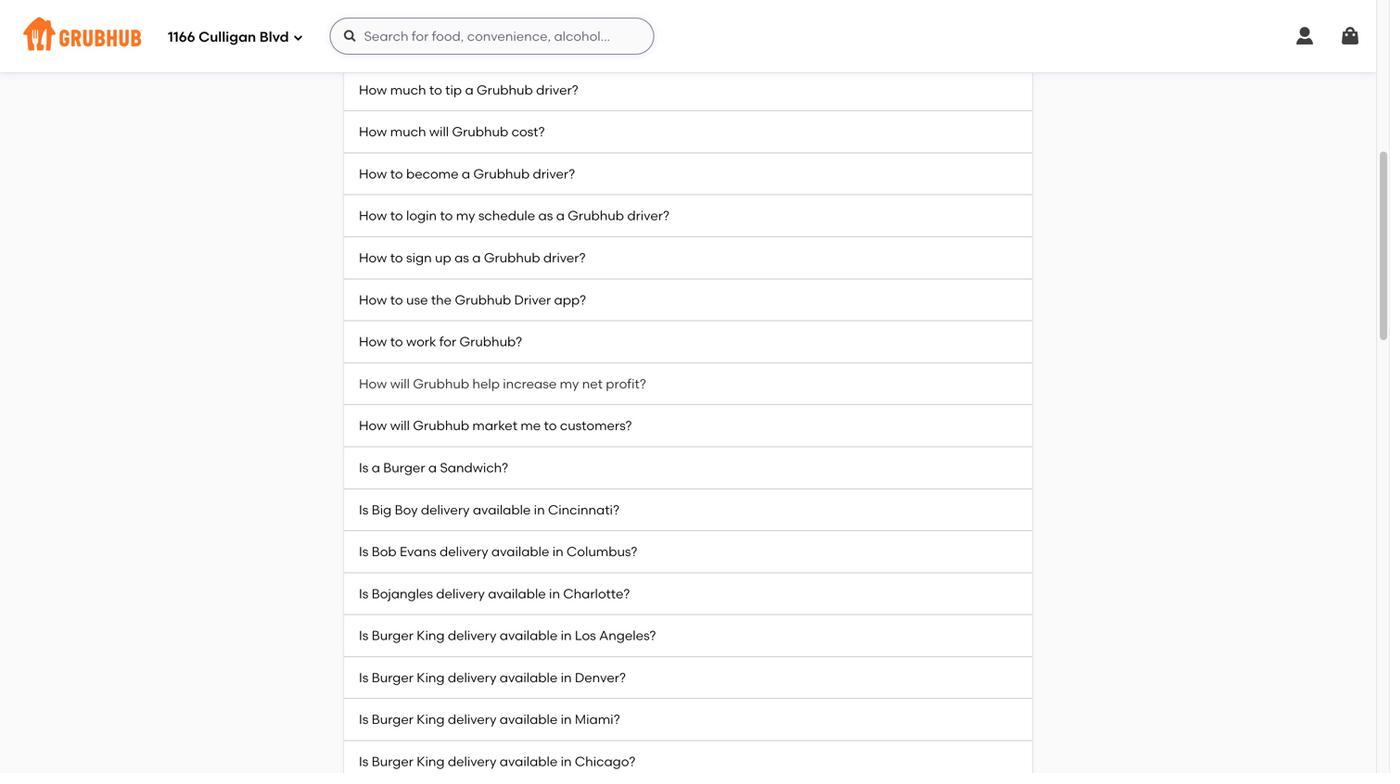 Task type: vqa. For each thing, say whether or not it's contained in the screenshot.
increase
yes



Task type: locate. For each thing, give the bounding box(es) containing it.
culligan
[[199, 29, 256, 46]]

evans
[[400, 544, 437, 560]]

as right the schedule
[[539, 208, 553, 224]]

delivery inside "link"
[[448, 670, 497, 686]]

burger
[[383, 460, 425, 476], [372, 628, 414, 644], [372, 670, 414, 686], [372, 712, 414, 728], [372, 754, 414, 770]]

3 king from the top
[[417, 712, 445, 728]]

available down is bojangles delivery available in charlotte?
[[500, 628, 558, 644]]

driver? down cost?
[[533, 166, 575, 182]]

how inside how much will grubhub cost? 'link'
[[359, 124, 387, 140]]

how for how much does grubhub pay per mile?
[[359, 40, 387, 56]]

1 king from the top
[[417, 628, 445, 644]]

per
[[550, 40, 571, 56]]

tip
[[445, 82, 462, 98]]

2 king from the top
[[417, 670, 445, 686]]

is burger king delivery available in chicago? link
[[344, 742, 1032, 774]]

1 vertical spatial as
[[455, 250, 469, 266]]

burger for is burger king delivery available in chicago?
[[372, 754, 414, 770]]

king for is burger king delivery available in denver?
[[417, 670, 445, 686]]

how inside how to become a grubhub driver? link
[[359, 166, 387, 182]]

my
[[456, 208, 475, 224], [560, 376, 579, 392]]

in left cincinnati?
[[534, 502, 545, 518]]

how to work for grubhub?
[[359, 334, 522, 350]]

10 how from the top
[[359, 418, 387, 434]]

angeles?
[[599, 628, 656, 644]]

how for how will grubhub market me to customers?
[[359, 418, 387, 434]]

2 is from the top
[[359, 502, 369, 518]]

is burger king delivery available in chicago?
[[359, 754, 636, 770]]

0 horizontal spatial my
[[456, 208, 475, 224]]

is for is burger king delivery available in los angeles?
[[359, 628, 369, 644]]

will inside how will grubhub help increase my net profit? link
[[390, 376, 410, 392]]

delivery down the is burger king delivery available in denver?
[[448, 712, 497, 728]]

will for help
[[390, 376, 410, 392]]

how inside how will grubhub help increase my net profit? link
[[359, 376, 387, 392]]

blvd
[[259, 29, 289, 46]]

will inside how much will grubhub cost? 'link'
[[429, 124, 449, 140]]

how to sign up as a grubhub driver? link
[[344, 237, 1032, 279]]

driver?
[[536, 82, 579, 98], [533, 166, 575, 182], [627, 208, 670, 224], [544, 250, 586, 266]]

burger for is burger king delivery available in los angeles?
[[372, 628, 414, 644]]

2 vertical spatial will
[[390, 418, 410, 434]]

is inside "link"
[[359, 670, 369, 686]]

available for denver?
[[500, 670, 558, 686]]

svg image
[[1294, 25, 1316, 47], [1340, 25, 1362, 47]]

available up is burger king delivery available in los angeles?
[[488, 586, 546, 602]]

will
[[429, 124, 449, 140], [390, 376, 410, 392], [390, 418, 410, 434]]

available down is burger king delivery available in miami?
[[500, 754, 558, 770]]

how much to tip a grubhub driver?
[[359, 82, 579, 98]]

charlotte?
[[563, 586, 630, 602]]

available down is burger king delivery available in los angeles?
[[500, 670, 558, 686]]

increase
[[503, 376, 557, 392]]

3 how from the top
[[359, 124, 387, 140]]

much left does
[[390, 40, 426, 56]]

grubhub inside "link"
[[463, 40, 519, 56]]

available up is burger king delivery available in chicago?
[[500, 712, 558, 728]]

as
[[539, 208, 553, 224], [455, 250, 469, 266]]

how inside how to login to my schedule as a grubhub driver? link
[[359, 208, 387, 224]]

main navigation navigation
[[0, 0, 1377, 72]]

is burger king delivery available in miami?
[[359, 712, 620, 728]]

available for columbus?
[[492, 544, 550, 560]]

2 much from the top
[[390, 82, 426, 98]]

driver? down per
[[536, 82, 579, 98]]

0 vertical spatial will
[[429, 124, 449, 140]]

in left columbus?
[[553, 544, 564, 560]]

net
[[582, 376, 603, 392]]

how will grubhub help increase my net profit? link
[[344, 364, 1032, 406]]

cost?
[[512, 124, 545, 140]]

how much will grubhub cost?
[[359, 124, 545, 140]]

king inside "link"
[[417, 670, 445, 686]]

king down the is burger king delivery available in denver?
[[417, 712, 445, 728]]

grubhub up the schedule
[[474, 166, 530, 182]]

to left "work"
[[390, 334, 403, 350]]

3 is from the top
[[359, 544, 369, 560]]

is for is burger king delivery available in chicago?
[[359, 754, 369, 770]]

driver
[[514, 292, 551, 308]]

grubhub left pay
[[463, 40, 519, 56]]

a
[[465, 82, 474, 98], [462, 166, 470, 182], [556, 208, 565, 224], [472, 250, 481, 266], [372, 460, 380, 476], [428, 460, 437, 476]]

much inside how much will grubhub cost? 'link'
[[390, 124, 426, 140]]

delivery right evans
[[440, 544, 488, 560]]

how
[[359, 40, 387, 56], [359, 82, 387, 98], [359, 124, 387, 140], [359, 166, 387, 182], [359, 208, 387, 224], [359, 250, 387, 266], [359, 292, 387, 308], [359, 334, 387, 350], [359, 376, 387, 392], [359, 418, 387, 434]]

king for is burger king delivery available in los angeles?
[[417, 628, 445, 644]]

1 vertical spatial much
[[390, 82, 426, 98]]

1 horizontal spatial as
[[539, 208, 553, 224]]

0 horizontal spatial svg image
[[1294, 25, 1316, 47]]

will up become
[[429, 124, 449, 140]]

is for is bob evans delivery available in columbus?
[[359, 544, 369, 560]]

to left tip
[[429, 82, 442, 98]]

1166 culligan blvd
[[168, 29, 289, 46]]

available inside "link"
[[500, 670, 558, 686]]

7 is from the top
[[359, 712, 369, 728]]

a right tip
[[465, 82, 474, 98]]

0 vertical spatial much
[[390, 40, 426, 56]]

how inside how to sign up as a grubhub driver? link
[[359, 250, 387, 266]]

delivery
[[421, 502, 470, 518], [440, 544, 488, 560], [436, 586, 485, 602], [448, 628, 497, 644], [448, 670, 497, 686], [448, 712, 497, 728], [448, 754, 497, 770]]

available up is bojangles delivery available in charlotte?
[[492, 544, 550, 560]]

1 svg image from the left
[[1294, 25, 1316, 47]]

my left the schedule
[[456, 208, 475, 224]]

grubhub down how much to tip a grubhub driver?
[[452, 124, 509, 140]]

big
[[372, 502, 392, 518]]

los
[[575, 628, 596, 644]]

my left net
[[560, 376, 579, 392]]

bojangles
[[372, 586, 433, 602]]

in inside "link"
[[561, 670, 572, 686]]

app?
[[554, 292, 586, 308]]

boy
[[395, 502, 418, 518]]

1 horizontal spatial my
[[560, 376, 579, 392]]

0 vertical spatial as
[[539, 208, 553, 224]]

as right up
[[455, 250, 469, 266]]

how inside 'how will grubhub market me to customers?' link
[[359, 418, 387, 434]]

how to login to my schedule as a grubhub driver?
[[359, 208, 670, 224]]

how to become a grubhub driver?
[[359, 166, 575, 182]]

1 vertical spatial will
[[390, 376, 410, 392]]

1 vertical spatial my
[[560, 376, 579, 392]]

is for is a burger a sandwich?
[[359, 460, 369, 476]]

my inside how will grubhub help increase my net profit? link
[[560, 376, 579, 392]]

available for cincinnati?
[[473, 502, 531, 518]]

delivery up is burger king delivery available in miami?
[[448, 670, 497, 686]]

much left tip
[[390, 82, 426, 98]]

delivery for columbus?
[[440, 544, 488, 560]]

delivery right boy
[[421, 502, 470, 518]]

will down "work"
[[390, 376, 410, 392]]

mile?
[[574, 40, 607, 56]]

in left los
[[561, 628, 572, 644]]

will up is a burger a sandwich?
[[390, 418, 410, 434]]

to
[[429, 82, 442, 98], [390, 166, 403, 182], [390, 208, 403, 224], [440, 208, 453, 224], [390, 250, 403, 266], [390, 292, 403, 308], [390, 334, 403, 350], [544, 418, 557, 434]]

6 is from the top
[[359, 670, 369, 686]]

delivery for cincinnati?
[[421, 502, 470, 518]]

Search for food, convenience, alcohol... search field
[[330, 18, 655, 55]]

grubhub
[[463, 40, 519, 56], [477, 82, 533, 98], [452, 124, 509, 140], [474, 166, 530, 182], [568, 208, 624, 224], [484, 250, 540, 266], [455, 292, 511, 308], [413, 376, 469, 392], [413, 418, 469, 434]]

in left denver? on the left bottom of the page
[[561, 670, 572, 686]]

6 how from the top
[[359, 250, 387, 266]]

0 horizontal spatial as
[[455, 250, 469, 266]]

how for how to become a grubhub driver?
[[359, 166, 387, 182]]

available for miami?
[[500, 712, 558, 728]]

in left miami?
[[561, 712, 572, 728]]

4 king from the top
[[417, 754, 445, 770]]

available for los
[[500, 628, 558, 644]]

denver?
[[575, 670, 626, 686]]

will inside 'how will grubhub market me to customers?' link
[[390, 418, 410, 434]]

5 how from the top
[[359, 208, 387, 224]]

delivery down is burger king delivery available in miami?
[[448, 754, 497, 770]]

how inside how to work for grubhub? link
[[359, 334, 387, 350]]

much
[[390, 40, 426, 56], [390, 82, 426, 98], [390, 124, 426, 140]]

market
[[473, 418, 518, 434]]

available
[[473, 502, 531, 518], [492, 544, 550, 560], [488, 586, 546, 602], [500, 628, 558, 644], [500, 670, 558, 686], [500, 712, 558, 728], [500, 754, 558, 770]]

8 how from the top
[[359, 334, 387, 350]]

king up is burger king delivery available in miami?
[[417, 670, 445, 686]]

5 is from the top
[[359, 628, 369, 644]]

for
[[439, 334, 457, 350]]

how much will grubhub cost? link
[[344, 111, 1032, 153]]

4 how from the top
[[359, 166, 387, 182]]

1 is from the top
[[359, 460, 369, 476]]

delivery for miami?
[[448, 712, 497, 728]]

how inside how much does grubhub pay per mile? "link"
[[359, 40, 387, 56]]

2 vertical spatial much
[[390, 124, 426, 140]]

is burger king delivery available in denver?
[[359, 670, 626, 686]]

to right me
[[544, 418, 557, 434]]

1 horizontal spatial svg image
[[343, 29, 358, 44]]

in for denver?
[[561, 670, 572, 686]]

is
[[359, 460, 369, 476], [359, 502, 369, 518], [359, 544, 369, 560], [359, 586, 369, 602], [359, 628, 369, 644], [359, 670, 369, 686], [359, 712, 369, 728], [359, 754, 369, 770]]

delivery for chicago?
[[448, 754, 497, 770]]

delivery for denver?
[[448, 670, 497, 686]]

how for how to login to my schedule as a grubhub driver?
[[359, 208, 387, 224]]

is burger king delivery available in miami? link
[[344, 700, 1032, 742]]

in
[[534, 502, 545, 518], [553, 544, 564, 560], [549, 586, 560, 602], [561, 628, 572, 644], [561, 670, 572, 686], [561, 712, 572, 728], [561, 754, 572, 770]]

to left login
[[390, 208, 403, 224]]

is big boy delivery available in cincinnati?
[[359, 502, 620, 518]]

burger inside "link"
[[372, 670, 414, 686]]

2 how from the top
[[359, 82, 387, 98]]

king down is burger king delivery available in miami?
[[417, 754, 445, 770]]

king
[[417, 628, 445, 644], [417, 670, 445, 686], [417, 712, 445, 728], [417, 754, 445, 770]]

4 is from the top
[[359, 586, 369, 602]]

much inside how much does grubhub pay per mile? "link"
[[390, 40, 426, 56]]

grubhub inside 'link'
[[452, 124, 509, 140]]

how inside how to use the grubhub driver app? link
[[359, 292, 387, 308]]

much inside how much to tip a grubhub driver? link
[[390, 82, 426, 98]]

will for market
[[390, 418, 410, 434]]

1 horizontal spatial svg image
[[1340, 25, 1362, 47]]

svg image
[[343, 29, 358, 44], [293, 32, 304, 43]]

7 how from the top
[[359, 292, 387, 308]]

driver? down how to become a grubhub driver? link
[[627, 208, 670, 224]]

grubhub right the
[[455, 292, 511, 308]]

how for how to sign up as a grubhub driver?
[[359, 250, 387, 266]]

delivery up the is burger king delivery available in denver?
[[448, 628, 497, 644]]

to left sign
[[390, 250, 403, 266]]

how to use the grubhub driver app? link
[[344, 279, 1032, 321]]

much up become
[[390, 124, 426, 140]]

8 is from the top
[[359, 754, 369, 770]]

grubhub down how to login to my schedule as a grubhub driver?
[[484, 250, 540, 266]]

1 much from the top
[[390, 40, 426, 56]]

3 much from the top
[[390, 124, 426, 140]]

how inside how much to tip a grubhub driver? link
[[359, 82, 387, 98]]

grubhub?
[[460, 334, 522, 350]]

to right login
[[440, 208, 453, 224]]

0 vertical spatial my
[[456, 208, 475, 224]]

available up is bob evans delivery available in columbus?
[[473, 502, 531, 518]]

in left chicago?
[[561, 754, 572, 770]]

1 how from the top
[[359, 40, 387, 56]]

how for how will grubhub help increase my net profit?
[[359, 376, 387, 392]]

king down bojangles
[[417, 628, 445, 644]]

9 how from the top
[[359, 376, 387, 392]]

chicago?
[[575, 754, 636, 770]]



Task type: describe. For each thing, give the bounding box(es) containing it.
a right up
[[472, 250, 481, 266]]

a left sandwich?
[[428, 460, 437, 476]]

how for how to work for grubhub?
[[359, 334, 387, 350]]

a right become
[[462, 166, 470, 182]]

a up big
[[372, 460, 380, 476]]

in for los
[[561, 628, 572, 644]]

much for will
[[390, 124, 426, 140]]

is a burger a sandwich?
[[359, 460, 508, 476]]

grubhub down how much does grubhub pay per mile?
[[477, 82, 533, 98]]

customers?
[[560, 418, 632, 434]]

columbus?
[[567, 544, 638, 560]]

king for is burger king delivery available in miami?
[[417, 712, 445, 728]]

how much does grubhub pay per mile?
[[359, 40, 607, 56]]

is bojangles delivery available in charlotte?
[[359, 586, 630, 602]]

how much does grubhub pay per mile? link
[[344, 27, 1032, 69]]

king for is burger king delivery available in chicago?
[[417, 754, 445, 770]]

is a burger a sandwich? link
[[344, 448, 1032, 490]]

become
[[406, 166, 459, 182]]

is for is burger king delivery available in denver?
[[359, 670, 369, 686]]

2 svg image from the left
[[1340, 25, 1362, 47]]

sandwich?
[[440, 460, 508, 476]]

is burger king delivery available in los angeles? link
[[344, 616, 1032, 658]]

how to become a grubhub driver? link
[[344, 153, 1032, 195]]

grubhub up app?
[[568, 208, 624, 224]]

in for chicago?
[[561, 754, 572, 770]]

me
[[521, 418, 541, 434]]

help
[[473, 376, 500, 392]]

how to sign up as a grubhub driver?
[[359, 250, 586, 266]]

how will grubhub help increase my net profit?
[[359, 376, 646, 392]]

available for chicago?
[[500, 754, 558, 770]]

delivery for los
[[448, 628, 497, 644]]

the
[[431, 292, 452, 308]]

driver? up app?
[[544, 250, 586, 266]]

bob
[[372, 544, 397, 560]]

up
[[435, 250, 452, 266]]

my inside how to login to my schedule as a grubhub driver? link
[[456, 208, 475, 224]]

schedule
[[479, 208, 535, 224]]

pay
[[523, 40, 546, 56]]

much for does
[[390, 40, 426, 56]]

how to login to my schedule as a grubhub driver? link
[[344, 195, 1032, 237]]

how to work for grubhub? link
[[344, 321, 1032, 364]]

how will grubhub market me to customers?
[[359, 418, 632, 434]]

profit?
[[606, 376, 646, 392]]

is for is big boy delivery available in cincinnati?
[[359, 502, 369, 518]]

1166
[[168, 29, 195, 46]]

how for how much will grubhub cost?
[[359, 124, 387, 140]]

how will grubhub market me to customers? link
[[344, 406, 1032, 448]]

in for cincinnati?
[[534, 502, 545, 518]]

0 horizontal spatial svg image
[[293, 32, 304, 43]]

is burger king delivery available in denver? link
[[344, 658, 1032, 700]]

burger for is burger king delivery available in denver?
[[372, 670, 414, 686]]

how for how much to tip a grubhub driver?
[[359, 82, 387, 98]]

how much to tip a grubhub driver? link
[[344, 69, 1032, 111]]

to left use
[[390, 292, 403, 308]]

in for columbus?
[[553, 544, 564, 560]]

login
[[406, 208, 437, 224]]

a right the schedule
[[556, 208, 565, 224]]

is bojangles delivery available in charlotte? link
[[344, 574, 1032, 616]]

cincinnati?
[[548, 502, 620, 518]]

burger for is burger king delivery available in miami?
[[372, 712, 414, 728]]

how to use the grubhub driver app?
[[359, 292, 586, 308]]

is burger king delivery available in los angeles?
[[359, 628, 656, 644]]

in for miami?
[[561, 712, 572, 728]]

is for is burger king delivery available in miami?
[[359, 712, 369, 728]]

in left charlotte?
[[549, 586, 560, 602]]

delivery down is bob evans delivery available in columbus?
[[436, 586, 485, 602]]

sign
[[406, 250, 432, 266]]

is bob evans delivery available in columbus? link
[[344, 532, 1032, 574]]

use
[[406, 292, 428, 308]]

is big boy delivery available in cincinnati? link
[[344, 490, 1032, 532]]

is bob evans delivery available in columbus?
[[359, 544, 638, 560]]

does
[[429, 40, 460, 56]]

grubhub up is a burger a sandwich?
[[413, 418, 469, 434]]

much for to
[[390, 82, 426, 98]]

grubhub down how to work for grubhub?
[[413, 376, 469, 392]]

how for how to use the grubhub driver app?
[[359, 292, 387, 308]]

work
[[406, 334, 436, 350]]

to left become
[[390, 166, 403, 182]]

miami?
[[575, 712, 620, 728]]

is for is bojangles delivery available in charlotte?
[[359, 586, 369, 602]]



